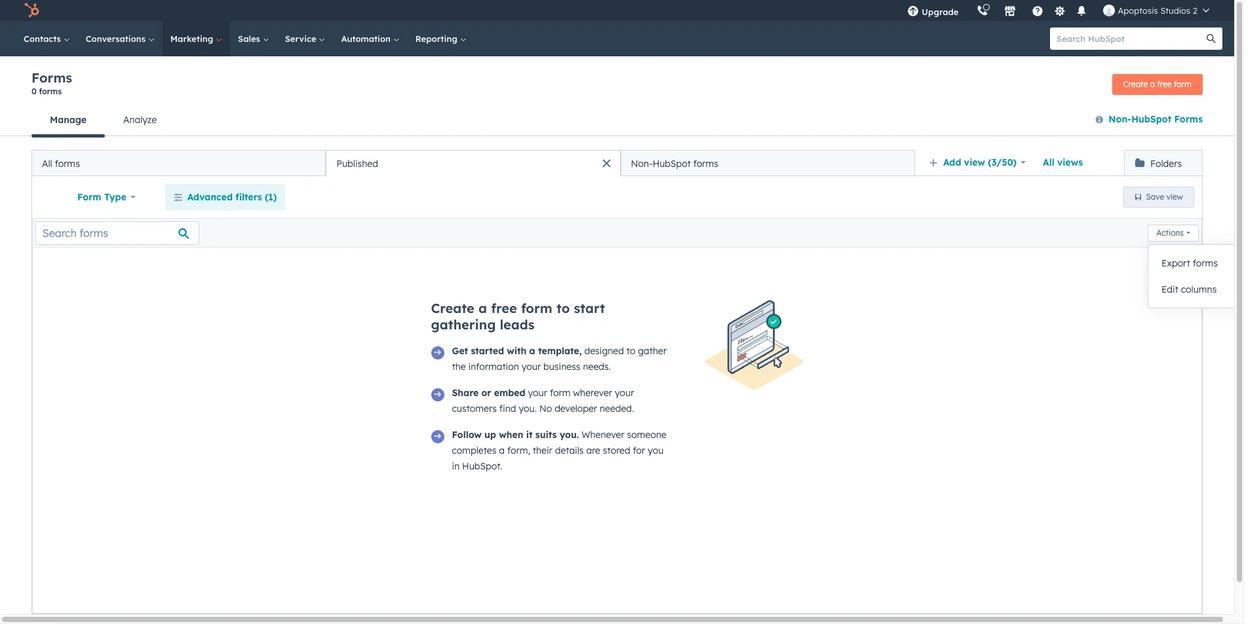 Task type: describe. For each thing, give the bounding box(es) containing it.
calling icon button
[[972, 2, 994, 19]]

apoptosis
[[1118, 5, 1158, 16]]

all for all forms
[[42, 158, 52, 169]]

started
[[471, 346, 504, 357]]

follow up when it suits you.
[[452, 429, 579, 441]]

actions button
[[1148, 225, 1199, 242]]

save
[[1146, 192, 1165, 202]]

apoptosis studios 2 button
[[1096, 0, 1218, 21]]

menu containing apoptosis studios 2
[[898, 0, 1219, 21]]

details
[[555, 445, 584, 457]]

a inside whenever someone completes a form, their details are stored for you in hubspot.
[[499, 445, 505, 457]]

designed to gather the information your business needs.
[[452, 346, 667, 373]]

edit columns
[[1162, 284, 1217, 296]]

whenever someone completes a form, their details are stored for you in hubspot.
[[452, 429, 667, 473]]

a inside create a free form to start gathering leads
[[479, 300, 487, 317]]

form type
[[77, 191, 126, 203]]

in
[[452, 461, 460, 473]]

forms banner
[[31, 69, 1203, 104]]

follow
[[452, 429, 482, 441]]

their
[[533, 445, 553, 457]]

reporting
[[416, 33, 460, 44]]

help image
[[1032, 6, 1044, 18]]

non-hubspot forms
[[631, 158, 719, 169]]

export forms button
[[1149, 250, 1243, 277]]

hubspot image
[[24, 3, 39, 18]]

settings image
[[1054, 6, 1066, 17]]

non‑hubspot
[[1109, 113, 1172, 125]]

navigation containing manage
[[31, 104, 175, 137]]

automation link
[[333, 21, 408, 56]]

non-hubspot forms button
[[621, 150, 915, 176]]

view for save
[[1167, 192, 1183, 202]]

notifications image
[[1076, 6, 1088, 18]]

all for all views
[[1043, 157, 1055, 168]]

Search HubSpot search field
[[1050, 28, 1211, 50]]

template,
[[538, 346, 582, 357]]

export
[[1162, 258, 1191, 269]]

all forms
[[42, 158, 80, 169]]

export forms
[[1162, 258, 1218, 269]]

form for create a free form to start gathering leads
[[521, 300, 553, 317]]

advanced filters (1) button
[[165, 184, 285, 210]]

search image
[[1207, 34, 1216, 43]]

manage
[[50, 114, 87, 126]]

reporting link
[[408, 21, 474, 56]]

find
[[499, 403, 516, 415]]

no
[[539, 403, 552, 415]]

customers
[[452, 403, 497, 415]]

all views
[[1043, 157, 1083, 168]]

marketplaces button
[[997, 0, 1024, 21]]

a right with
[[529, 346, 535, 357]]

embed
[[494, 387, 526, 399]]

information
[[468, 361, 519, 373]]

manage button
[[31, 104, 105, 137]]

non‑hubspot forms button
[[1095, 111, 1203, 129]]

non‑hubspot forms
[[1109, 113, 1203, 125]]

for
[[633, 445, 645, 457]]

marketplaces image
[[1005, 6, 1017, 18]]

sales link
[[230, 21, 277, 56]]

type
[[104, 191, 126, 203]]

all views link
[[1035, 149, 1092, 176]]

(1)
[[265, 191, 277, 203]]

edit
[[1162, 284, 1179, 296]]

all forms button
[[31, 150, 326, 176]]

service
[[285, 33, 319, 44]]

studios
[[1161, 5, 1191, 16]]

form for create a free form
[[1174, 79, 1192, 89]]

whenever
[[582, 429, 625, 441]]

actions
[[1157, 228, 1184, 238]]

forms inside the forms banner
[[31, 69, 72, 86]]

settings link
[[1052, 4, 1068, 17]]

analyze
[[123, 114, 157, 126]]

marketing
[[170, 33, 216, 44]]

start
[[574, 300, 605, 317]]

needs.
[[583, 361, 611, 373]]

a inside button
[[1150, 79, 1155, 89]]

needed.
[[600, 403, 634, 415]]

are
[[586, 445, 601, 457]]

you
[[648, 445, 664, 457]]

view for add
[[964, 157, 985, 168]]

you. inside your form wherever your customers find you. no developer needed.
[[519, 403, 537, 415]]

upgrade image
[[908, 6, 919, 18]]

designed
[[585, 346, 624, 357]]

filters
[[236, 191, 262, 203]]

your form wherever your customers find you. no developer needed.
[[452, 387, 634, 415]]

completes
[[452, 445, 497, 457]]

hubspot.
[[462, 461, 503, 473]]

(3/50)
[[988, 157, 1017, 168]]

contacts
[[24, 33, 63, 44]]

2
[[1193, 5, 1198, 16]]



Task type: vqa. For each thing, say whether or not it's contained in the screenshot.
the bottom includes
no



Task type: locate. For each thing, give the bounding box(es) containing it.
to left gather
[[627, 346, 636, 357]]

apoptosis studios 2
[[1118, 5, 1198, 16]]

0 vertical spatial to
[[557, 300, 570, 317]]

0 horizontal spatial to
[[557, 300, 570, 317]]

forms inside non‑hubspot forms button
[[1175, 113, 1203, 125]]

non-
[[631, 158, 653, 169]]

sales
[[238, 33, 263, 44]]

service link
[[277, 21, 333, 56]]

conversations link
[[78, 21, 162, 56]]

marketing link
[[162, 21, 230, 56]]

hubspot link
[[16, 3, 49, 18]]

all
[[1043, 157, 1055, 168], [42, 158, 52, 169]]

form inside your form wherever your customers find you. no developer needed.
[[550, 387, 571, 399]]

save view
[[1146, 192, 1183, 202]]

forms down create a free form button
[[1175, 113, 1203, 125]]

business
[[544, 361, 581, 373]]

1 vertical spatial create
[[431, 300, 475, 317]]

gathering
[[431, 317, 496, 333]]

0 horizontal spatial view
[[964, 157, 985, 168]]

or
[[482, 387, 491, 399]]

leads
[[500, 317, 535, 333]]

search button
[[1200, 28, 1223, 50]]

to left start
[[557, 300, 570, 317]]

form up get started with a template,
[[521, 300, 553, 317]]

create for create a free form
[[1124, 79, 1148, 89]]

0 vertical spatial create
[[1124, 79, 1148, 89]]

with
[[507, 346, 527, 357]]

add
[[943, 157, 961, 168]]

create a free form button
[[1112, 74, 1203, 95]]

it
[[526, 429, 533, 441]]

you. left the no
[[519, 403, 537, 415]]

to inside designed to gather the information your business needs.
[[627, 346, 636, 357]]

free for create a free form
[[1157, 79, 1172, 89]]

views
[[1058, 157, 1083, 168]]

0 horizontal spatial all
[[42, 158, 52, 169]]

create inside button
[[1124, 79, 1148, 89]]

suits
[[536, 429, 557, 441]]

your down get started with a template,
[[522, 361, 541, 373]]

1 horizontal spatial forms
[[1175, 113, 1203, 125]]

form up non‑hubspot forms
[[1174, 79, 1192, 89]]

calling icon image
[[977, 5, 989, 17]]

1 vertical spatial form
[[521, 300, 553, 317]]

analyze button
[[105, 104, 175, 136]]

free inside create a free form to start gathering leads
[[491, 300, 517, 317]]

view right save
[[1167, 192, 1183, 202]]

forms up "form" at left top
[[55, 158, 80, 169]]

get
[[452, 346, 468, 357]]

gather
[[638, 346, 667, 357]]

add view (3/50)
[[943, 157, 1017, 168]]

your up the no
[[528, 387, 547, 399]]

help button
[[1027, 0, 1049, 21]]

1 vertical spatial free
[[491, 300, 517, 317]]

form inside create a free form button
[[1174, 79, 1192, 89]]

hubspot
[[653, 158, 691, 169]]

forms
[[31, 69, 72, 86], [1175, 113, 1203, 125]]

form
[[1174, 79, 1192, 89], [521, 300, 553, 317], [550, 387, 571, 399]]

1 horizontal spatial all
[[1043, 157, 1055, 168]]

forms inside button
[[1193, 258, 1218, 269]]

upgrade
[[922, 7, 959, 17]]

free up non‑hubspot forms
[[1157, 79, 1172, 89]]

1 vertical spatial to
[[627, 346, 636, 357]]

a up non‑hubspot forms
[[1150, 79, 1155, 89]]

the
[[452, 361, 466, 373]]

all inside button
[[42, 158, 52, 169]]

contacts link
[[16, 21, 78, 56]]

form type button
[[69, 184, 144, 210]]

free for create a free form to start gathering leads
[[491, 300, 517, 317]]

stored
[[603, 445, 631, 457]]

save view button
[[1123, 187, 1195, 208]]

forms
[[39, 87, 62, 96], [55, 158, 80, 169], [694, 158, 719, 169], [1193, 258, 1218, 269]]

you. up details in the bottom of the page
[[560, 429, 579, 441]]

you.
[[519, 403, 537, 415], [560, 429, 579, 441]]

your inside designed to gather the information your business needs.
[[522, 361, 541, 373]]

up
[[485, 429, 496, 441]]

automation
[[341, 33, 393, 44]]

0 vertical spatial free
[[1157, 79, 1172, 89]]

1 horizontal spatial free
[[1157, 79, 1172, 89]]

someone
[[627, 429, 667, 441]]

0
[[31, 87, 37, 96]]

form up the no
[[550, 387, 571, 399]]

0 vertical spatial view
[[964, 157, 985, 168]]

1 vertical spatial forms
[[1175, 113, 1203, 125]]

forms up the columns
[[1193, 258, 1218, 269]]

forms up 0
[[31, 69, 72, 86]]

0 horizontal spatial free
[[491, 300, 517, 317]]

0 vertical spatial forms
[[31, 69, 72, 86]]

developer
[[555, 403, 597, 415]]

1 vertical spatial view
[[1167, 192, 1183, 202]]

when
[[499, 429, 523, 441]]

create a free form to start gathering leads
[[431, 300, 605, 333]]

0 vertical spatial form
[[1174, 79, 1192, 89]]

a left form,
[[499, 445, 505, 457]]

2 vertical spatial form
[[550, 387, 571, 399]]

0 horizontal spatial you.
[[519, 403, 537, 415]]

columns
[[1181, 284, 1217, 296]]

all down manage button on the left top of the page
[[42, 158, 52, 169]]

Search forms search field
[[35, 221, 199, 245]]

0 vertical spatial you.
[[519, 403, 537, 415]]

view right add
[[964, 157, 985, 168]]

edit columns button
[[1149, 277, 1243, 303]]

view inside popup button
[[964, 157, 985, 168]]

forms right hubspot
[[694, 158, 719, 169]]

create a free form
[[1124, 79, 1192, 89]]

notifications button
[[1071, 0, 1093, 21]]

menu item
[[968, 0, 971, 21]]

advanced
[[187, 191, 233, 203]]

create up non‑hubspot
[[1124, 79, 1148, 89]]

a left leads
[[479, 300, 487, 317]]

0 horizontal spatial forms
[[31, 69, 72, 86]]

forms inside forms 0 forms
[[39, 87, 62, 96]]

create up get
[[431, 300, 475, 317]]

share
[[452, 387, 479, 399]]

all left views
[[1043, 157, 1055, 168]]

form,
[[507, 445, 530, 457]]

get started with a template,
[[452, 346, 582, 357]]

form inside create a free form to start gathering leads
[[521, 300, 553, 317]]

create inside create a free form to start gathering leads
[[431, 300, 475, 317]]

advanced filters (1)
[[187, 191, 277, 203]]

navigation
[[31, 104, 175, 137]]

create for create a free form to start gathering leads
[[431, 300, 475, 317]]

view inside button
[[1167, 192, 1183, 202]]

to inside create a free form to start gathering leads
[[557, 300, 570, 317]]

1 horizontal spatial to
[[627, 346, 636, 357]]

wherever
[[573, 387, 612, 399]]

1 vertical spatial you.
[[560, 429, 579, 441]]

1 horizontal spatial you.
[[560, 429, 579, 441]]

tara schultz image
[[1104, 5, 1116, 16]]

published
[[337, 158, 378, 169]]

published button
[[326, 150, 621, 176]]

free inside button
[[1157, 79, 1172, 89]]

1 horizontal spatial create
[[1124, 79, 1148, 89]]

1 horizontal spatial view
[[1167, 192, 1183, 202]]

your up needed.
[[615, 387, 634, 399]]

conversations
[[86, 33, 148, 44]]

free up with
[[491, 300, 517, 317]]

forms right 0
[[39, 87, 62, 96]]

forms 0 forms
[[31, 69, 72, 96]]

0 horizontal spatial create
[[431, 300, 475, 317]]

menu
[[898, 0, 1219, 21]]

view
[[964, 157, 985, 168], [1167, 192, 1183, 202]]



